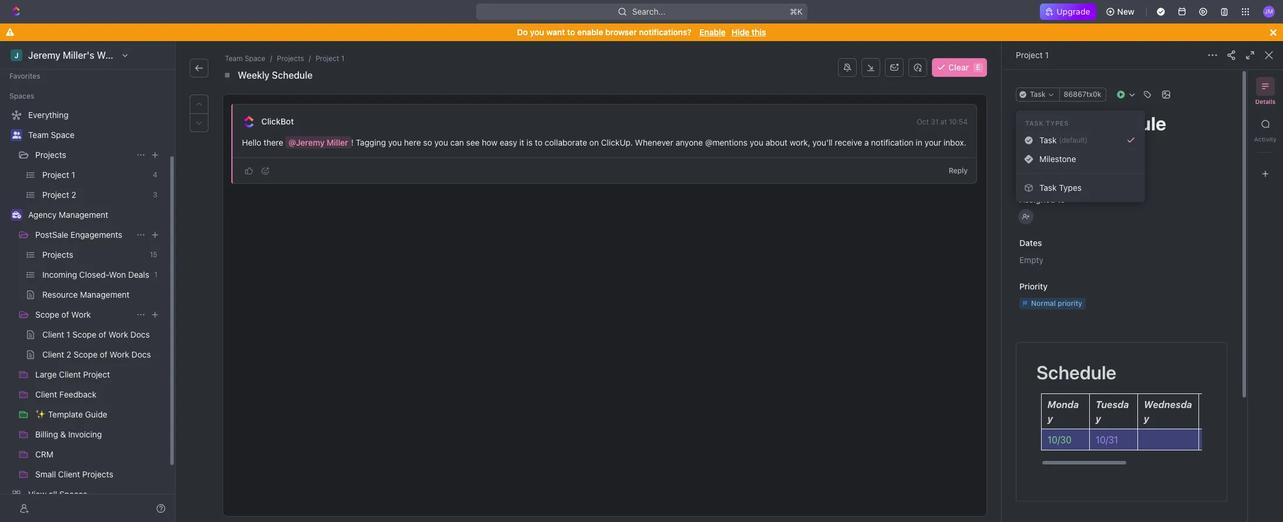 Task type: locate. For each thing, give the bounding box(es) containing it.
how
[[482, 138, 498, 147]]

work
[[71, 310, 91, 320]]

tree
[[5, 106, 165, 522]]

task up 'assigned to'
[[1040, 183, 1057, 193]]

milestone
[[1040, 154, 1077, 164]]

space
[[245, 54, 266, 63], [51, 130, 75, 140]]

to right assigned
[[1058, 195, 1066, 204]]

task inside button
[[1040, 183, 1057, 193]]

notifications?
[[639, 27, 692, 37]]

0 horizontal spatial y
[[1048, 414, 1054, 424]]

0 vertical spatial task types
[[1026, 119, 1070, 127]]

0 horizontal spatial projects
[[35, 150, 66, 160]]

postsale engagements
[[35, 230, 122, 240]]

86867tx0k button
[[1060, 88, 1107, 102]]

0 horizontal spatial projects link
[[35, 146, 132, 165]]

0 vertical spatial team
[[225, 54, 243, 63]]

projects link down team space
[[35, 146, 132, 165]]

y down wednesda
[[1145, 414, 1150, 424]]

inbox.
[[944, 138, 967, 147]]

projects inside tree
[[35, 150, 66, 160]]

types up task (default)
[[1047, 119, 1070, 127]]

1 vertical spatial types
[[1060, 183, 1082, 193]]

monda y
[[1048, 400, 1080, 424]]

project 1 link up weekly schedule link
[[313, 53, 347, 65]]

0 horizontal spatial project 1 link
[[313, 53, 347, 65]]

team right user group 'icon'
[[28, 130, 49, 140]]

0 horizontal spatial /
[[270, 54, 272, 63]]

oct
[[918, 118, 930, 126]]

@mentions
[[706, 138, 748, 147]]

task (default)
[[1040, 135, 1088, 145]]

there
[[264, 138, 284, 147]]

scope
[[35, 310, 59, 320]]

y down 'tuesda'
[[1097, 414, 1102, 424]]

projects link up weekly schedule link
[[275, 53, 307, 65]]

project 1
[[1017, 50, 1049, 60]]

business time image
[[12, 212, 21, 219]]

task types inside button
[[1040, 183, 1082, 193]]

1 vertical spatial task types
[[1040, 183, 1082, 193]]

Edit task name text field
[[1017, 112, 1228, 135]]

0 horizontal spatial space
[[51, 130, 75, 140]]

project
[[1017, 50, 1044, 60], [316, 54, 339, 63]]

sidebar navigation
[[0, 41, 176, 522]]

activity
[[1255, 136, 1278, 143]]

1 horizontal spatial schedule
[[1037, 361, 1117, 384]]

types
[[1047, 119, 1070, 127], [1060, 183, 1082, 193]]

1 horizontal spatial project
[[1017, 50, 1044, 60]]

y down monda
[[1048, 414, 1054, 424]]

projects up weekly schedule link
[[277, 54, 304, 63]]

1 horizontal spatial to
[[568, 27, 575, 37]]

2 vertical spatial to
[[1058, 195, 1066, 204]]

/
[[270, 54, 272, 63], [309, 54, 311, 63]]

0 vertical spatial space
[[245, 54, 266, 63]]

1 vertical spatial team space link
[[28, 126, 162, 145]]

postsale engagements link
[[35, 226, 132, 244]]

0 vertical spatial schedule
[[272, 70, 313, 81]]

0 horizontal spatial team
[[28, 130, 49, 140]]

1 horizontal spatial team
[[225, 54, 243, 63]]

0 horizontal spatial 1
[[341, 54, 345, 63]]

about
[[766, 138, 788, 147]]

0 vertical spatial team space link
[[223, 53, 268, 65]]

y
[[1048, 414, 1054, 424], [1097, 414, 1102, 424], [1145, 414, 1150, 424]]

1 horizontal spatial /
[[309, 54, 311, 63]]

project 1 link up the task dropdown button
[[1017, 50, 1049, 60]]

want
[[547, 27, 565, 37]]

to
[[568, 27, 575, 37], [535, 138, 543, 147], [1058, 195, 1066, 204]]

2 y from the left
[[1097, 414, 1102, 424]]

weekly
[[238, 70, 270, 81]]

postsale
[[35, 230, 68, 240]]

to right the want
[[568, 27, 575, 37]]

you
[[530, 27, 544, 37], [388, 138, 402, 147], [435, 138, 448, 147], [750, 138, 764, 147]]

team inside tree
[[28, 130, 49, 140]]

assigned to
[[1020, 195, 1066, 204]]

it
[[520, 138, 525, 147]]

1 vertical spatial schedule
[[1037, 361, 1117, 384]]

y inside tuesda y
[[1097, 414, 1102, 424]]

task types up 'assigned to'
[[1040, 183, 1082, 193]]

task types
[[1026, 119, 1070, 127], [1040, 183, 1082, 193]]

task down project 1
[[1031, 90, 1046, 99]]

types down milestone button
[[1060, 183, 1082, 193]]

0 vertical spatial projects link
[[275, 53, 307, 65]]

collaborate
[[545, 138, 588, 147]]

spaces
[[9, 92, 34, 100]]

so
[[423, 138, 432, 147]]

oct 31 at 10:54
[[918, 118, 968, 126]]

you left here
[[388, 138, 402, 147]]

0 vertical spatial projects
[[277, 54, 304, 63]]

1 vertical spatial space
[[51, 130, 75, 140]]

schedule
[[272, 70, 313, 81], [1037, 361, 1117, 384]]

details
[[1256, 98, 1277, 105]]

agency
[[28, 210, 57, 220]]

space up weekly
[[245, 54, 266, 63]]

1 horizontal spatial projects link
[[275, 53, 307, 65]]

schedule down team space / projects / project 1
[[272, 70, 313, 81]]

3 y from the left
[[1145, 414, 1150, 424]]

y inside wednesda y
[[1145, 414, 1150, 424]]

1 vertical spatial projects link
[[35, 146, 132, 165]]

space inside tree
[[51, 130, 75, 140]]

1 vertical spatial to
[[535, 138, 543, 147]]

types inside button
[[1060, 183, 1082, 193]]

favorites button
[[5, 69, 45, 83]]

1 horizontal spatial y
[[1097, 414, 1102, 424]]

0 horizontal spatial to
[[535, 138, 543, 147]]

space right user group 'icon'
[[51, 130, 75, 140]]

0 vertical spatial to
[[568, 27, 575, 37]]

weekly schedule
[[238, 70, 313, 81]]

0 horizontal spatial project
[[316, 54, 339, 63]]

1 y from the left
[[1048, 414, 1054, 424]]

clickbot
[[262, 116, 294, 126]]

2 horizontal spatial y
[[1145, 414, 1150, 424]]

project 1 link
[[1017, 50, 1049, 60], [313, 53, 347, 65]]

to right is
[[535, 138, 543, 147]]

reply button
[[945, 164, 973, 178]]

do
[[517, 27, 528, 37]]

0 horizontal spatial team space link
[[28, 126, 162, 145]]

projects
[[277, 54, 304, 63], [35, 150, 66, 160]]

10/31
[[1097, 435, 1119, 445]]

tree containing team space
[[5, 106, 165, 522]]

projects down team space
[[35, 150, 66, 160]]

of
[[61, 310, 69, 320]]

! tagging you here so you can see how easy it is to collaborate on clickup. whenever anyone @mentions you about work, you'll receive a notification in your inbox.
[[351, 138, 967, 147]]

y inside the monda y
[[1048, 414, 1054, 424]]

space for team space
[[51, 130, 75, 140]]

1 vertical spatial team
[[28, 130, 49, 140]]

team up weekly
[[225, 54, 243, 63]]

projects link
[[275, 53, 307, 65], [35, 146, 132, 165]]

task types up task (default)
[[1026, 119, 1070, 127]]

0 horizontal spatial schedule
[[272, 70, 313, 81]]

schedule up monda
[[1037, 361, 1117, 384]]

1 vertical spatial projects
[[35, 150, 66, 160]]

notification
[[872, 138, 914, 147]]

dates
[[1020, 238, 1043, 248]]

reply
[[949, 166, 968, 175]]

team
[[225, 54, 243, 63], [28, 130, 49, 140]]

a
[[865, 138, 869, 147]]

receive
[[835, 138, 863, 147]]

see
[[467, 138, 480, 147]]

1 horizontal spatial space
[[245, 54, 266, 63]]

2 / from the left
[[309, 54, 311, 63]]



Task type: describe. For each thing, give the bounding box(es) containing it.
y for wednesda y
[[1145, 414, 1150, 424]]

schedule inside weekly schedule link
[[272, 70, 313, 81]]

on
[[590, 138, 599, 147]]

status
[[1020, 151, 1045, 161]]

team space
[[28, 130, 75, 140]]

e
[[977, 63, 981, 72]]

anyone
[[676, 138, 703, 147]]

team space / projects / project 1
[[225, 54, 345, 63]]

1 / from the left
[[270, 54, 272, 63]]

task button
[[1017, 88, 1060, 102]]

upgrade
[[1057, 6, 1091, 16]]

clickbot button
[[261, 116, 295, 127]]

!
[[351, 138, 354, 147]]

can
[[451, 138, 464, 147]]

hide
[[732, 27, 750, 37]]

you right do
[[530, 27, 544, 37]]

1 horizontal spatial 1
[[1046, 50, 1049, 60]]

user group image
[[12, 132, 21, 139]]

work,
[[790, 138, 811, 147]]

wednesda
[[1145, 400, 1193, 410]]

search...
[[632, 6, 666, 16]]

enable
[[700, 27, 726, 37]]

favorites
[[9, 72, 40, 81]]

tagging
[[356, 138, 386, 147]]

1 horizontal spatial projects
[[277, 54, 304, 63]]

whenever
[[635, 138, 674, 147]]

upgrade link
[[1041, 4, 1097, 20]]

new
[[1118, 6, 1135, 16]]

monda
[[1048, 400, 1080, 410]]

agency management link
[[28, 206, 162, 224]]

do you want to enable browser notifications? enable hide this
[[517, 27, 767, 37]]

task types button
[[1021, 179, 1141, 197]]

milestone button
[[1021, 150, 1141, 169]]

your
[[925, 138, 942, 147]]

scope of work link
[[35, 306, 132, 324]]

hello
[[242, 138, 262, 147]]

task sidebar navigation tab list
[[1253, 77, 1279, 183]]

⌘k
[[790, 6, 803, 16]]

31
[[931, 118, 939, 126]]

y for tuesda y
[[1097, 414, 1102, 424]]

0 vertical spatial types
[[1047, 119, 1070, 127]]

wednesda y
[[1145, 400, 1193, 424]]

this
[[752, 27, 767, 37]]

priority
[[1020, 281, 1048, 291]]

task inside dropdown button
[[1031, 90, 1046, 99]]

at
[[941, 118, 948, 126]]

1 horizontal spatial team space link
[[223, 53, 268, 65]]

10:54
[[950, 118, 968, 126]]

engagements
[[71, 230, 122, 240]]

tuesda
[[1097, 400, 1130, 410]]

scope of work
[[35, 310, 91, 320]]

(default)
[[1060, 136, 1088, 145]]

team for team space
[[28, 130, 49, 140]]

tree inside the sidebar navigation
[[5, 106, 165, 522]]

10/30
[[1048, 435, 1072, 445]]

weekly schedule link
[[236, 68, 315, 82]]

enable
[[578, 27, 604, 37]]

team for team space / projects / project 1
[[225, 54, 243, 63]]

tuesda y
[[1097, 400, 1130, 424]]

here
[[404, 138, 421, 147]]

y for monda y
[[1048, 414, 1054, 424]]

clear
[[949, 62, 970, 72]]

clickup.
[[601, 138, 633, 147]]

agency management
[[28, 210, 108, 220]]

management
[[59, 210, 108, 220]]

browser
[[606, 27, 637, 37]]

assigned
[[1020, 195, 1056, 204]]

in
[[916, 138, 923, 147]]

task up the milestone
[[1040, 135, 1057, 145]]

you left about
[[750, 138, 764, 147]]

is
[[527, 138, 533, 147]]

task down the task dropdown button
[[1026, 119, 1045, 127]]

2 horizontal spatial to
[[1058, 195, 1066, 204]]

easy
[[500, 138, 518, 147]]

space for team space / projects / project 1
[[245, 54, 266, 63]]

you'll
[[813, 138, 833, 147]]

new button
[[1102, 2, 1142, 21]]

hello there
[[242, 138, 286, 147]]

1 horizontal spatial project 1 link
[[1017, 50, 1049, 60]]

86867tx0k
[[1065, 90, 1102, 99]]

you right the so
[[435, 138, 448, 147]]



Task type: vqa. For each thing, say whether or not it's contained in the screenshot.
ClickBot
yes



